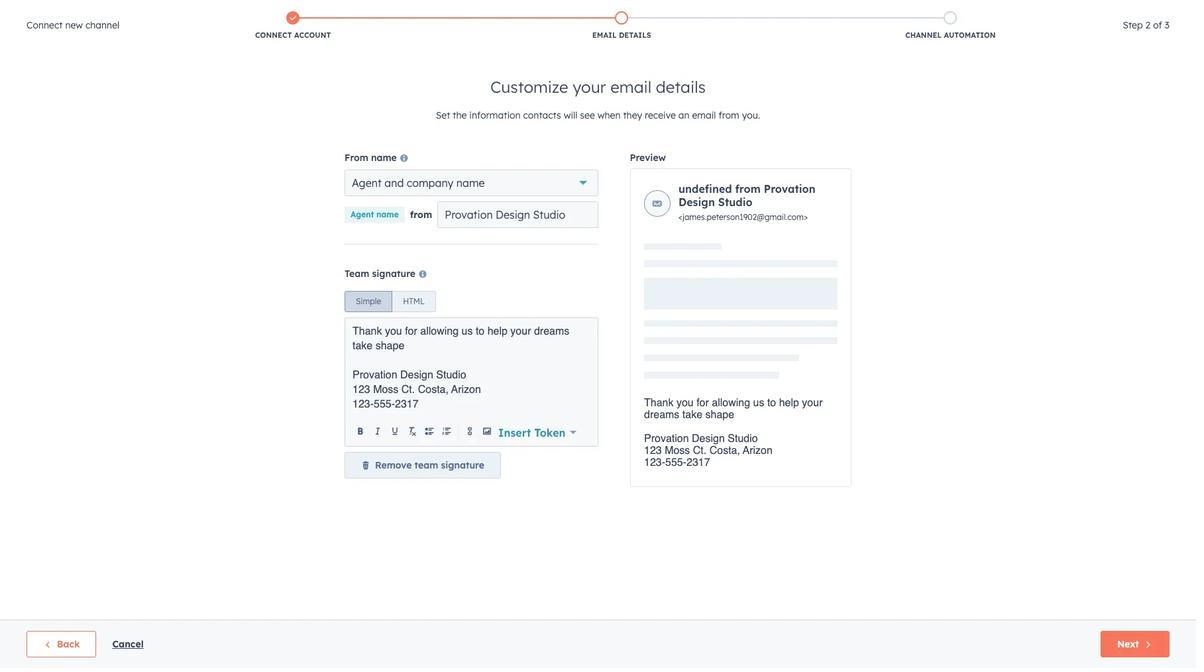 Task type: locate. For each thing, give the bounding box(es) containing it.
studio inside provation design studio 123 moss ct. costa, arizon 123-555-2317
[[436, 369, 466, 381]]

0 vertical spatial email
[[611, 77, 652, 97]]

1 vertical spatial from
[[735, 182, 761, 196]]

thank you for allowing us to help your dreams take shape
[[353, 325, 572, 352]]

simple button
[[345, 291, 392, 312]]

agent down from name
[[352, 176, 382, 190]]

thank
[[353, 325, 382, 337]]

provation up <james.peterson1902@gmail.com> at the right
[[764, 182, 816, 196]]

channel
[[85, 19, 119, 31]]

details right 'email'
[[619, 30, 651, 40]]

agent inside 'popup button'
[[352, 176, 382, 190]]

you.
[[742, 109, 760, 121]]

calling icon button
[[913, 2, 936, 19]]

next
[[1117, 638, 1139, 650]]

1 vertical spatial provation
[[353, 369, 397, 381]]

help
[[488, 325, 508, 337]]

0 horizontal spatial design
[[400, 369, 433, 381]]

insert
[[498, 426, 531, 439]]

1 vertical spatial your
[[511, 325, 531, 337]]

name for agent name
[[377, 209, 399, 219]]

group
[[345, 291, 436, 312]]

name
[[371, 152, 397, 164], [457, 176, 485, 190], [377, 209, 399, 219]]

1 horizontal spatial design
[[679, 196, 715, 209]]

name for from name
[[371, 152, 397, 164]]

preview
[[630, 152, 666, 164]]

2
[[1146, 19, 1151, 31]]

1 horizontal spatial studio
[[718, 196, 753, 209]]

design inside undefined from provation design studio <james.peterson1902@gmail.com>
[[679, 196, 715, 209]]

channel automation list item
[[786, 9, 1115, 43]]

from up <james.peterson1902@gmail.com> at the right
[[735, 182, 761, 196]]

None text field
[[438, 201, 598, 228], [353, 324, 591, 412], [438, 201, 598, 228], [353, 324, 591, 412]]

123
[[353, 384, 370, 396]]

from
[[719, 109, 740, 121], [735, 182, 761, 196], [410, 209, 432, 221]]

1 horizontal spatial provation
[[764, 182, 816, 196]]

1 vertical spatial agent
[[351, 209, 374, 219]]

name inside 'popup button'
[[457, 176, 485, 190]]

your up see at the left top of the page
[[573, 77, 606, 97]]

design inside provation design studio 123 moss ct. costa, arizon 123-555-2317
[[400, 369, 433, 381]]

0 vertical spatial details
[[619, 30, 651, 40]]

email
[[592, 30, 617, 40]]

design up <james.peterson1902@gmail.com> at the right
[[679, 196, 715, 209]]

account
[[294, 30, 331, 40]]

0 vertical spatial provation
[[764, 182, 816, 196]]

email
[[611, 77, 652, 97], [692, 109, 716, 121]]

undefined
[[679, 182, 732, 196]]

email right "an"
[[692, 109, 716, 121]]

details up "an"
[[656, 77, 706, 97]]

team
[[345, 268, 369, 280]]

0 horizontal spatial signature
[[372, 268, 416, 280]]

connect new channel
[[27, 19, 119, 31]]

set
[[436, 109, 450, 121]]

1 vertical spatial details
[[656, 77, 706, 97]]

design up ct.
[[400, 369, 433, 381]]

step
[[1123, 19, 1143, 31]]

the
[[453, 109, 467, 121]]

agent
[[352, 176, 382, 190], [351, 209, 374, 219]]

from left you.
[[719, 109, 740, 121]]

menu item
[[1037, 0, 1180, 21]]

connect account completed list item
[[129, 9, 457, 43]]

connect
[[27, 19, 63, 31], [255, 30, 292, 40]]

0 horizontal spatial provation
[[353, 369, 397, 381]]

an
[[678, 109, 690, 121]]

see
[[580, 109, 595, 121]]

0 vertical spatial design
[[679, 196, 715, 209]]

email up they
[[611, 77, 652, 97]]

1 vertical spatial email
[[692, 109, 716, 121]]

0 horizontal spatial connect
[[27, 19, 63, 31]]

connect left "new"
[[27, 19, 63, 31]]

studio up 'arizon'
[[436, 369, 466, 381]]

you
[[385, 325, 402, 337]]

next button
[[1101, 631, 1170, 657]]

automation
[[944, 30, 996, 40]]

upgrade
[[875, 6, 911, 17]]

agent for agent and company name
[[352, 176, 382, 190]]

html button
[[392, 291, 436, 312]]

1 horizontal spatial signature
[[441, 459, 484, 471]]

0 vertical spatial name
[[371, 152, 397, 164]]

email details
[[592, 30, 651, 40]]

from down agent and company name
[[410, 209, 432, 221]]

list
[[129, 9, 1115, 43]]

your right help
[[511, 325, 531, 337]]

1 vertical spatial design
[[400, 369, 433, 381]]

connect inside list item
[[255, 30, 292, 40]]

new
[[65, 19, 83, 31]]

studio up <james.peterson1902@gmail.com> at the right
[[718, 196, 753, 209]]

connect for connect account
[[255, 30, 292, 40]]

connect new channel heading
[[27, 17, 119, 33]]

to
[[476, 325, 485, 337]]

remove team signature button
[[345, 452, 501, 479]]

0 vertical spatial studio
[[718, 196, 753, 209]]

calling icon image
[[919, 5, 931, 17]]

0 horizontal spatial details
[[619, 30, 651, 40]]

0 horizontal spatial studio
[[436, 369, 466, 381]]

0 horizontal spatial email
[[611, 77, 652, 97]]

signature up the 'html'
[[372, 268, 416, 280]]

0 horizontal spatial your
[[511, 325, 531, 337]]

of
[[1153, 19, 1162, 31]]

they
[[623, 109, 642, 121]]

marketplaces image
[[946, 6, 958, 18]]

from inside undefined from provation design studio <james.peterson1902@gmail.com>
[[735, 182, 761, 196]]

signature
[[372, 268, 416, 280], [441, 459, 484, 471]]

name up and
[[371, 152, 397, 164]]

0 vertical spatial your
[[573, 77, 606, 97]]

information
[[469, 109, 521, 121]]

2 vertical spatial name
[[377, 209, 399, 219]]

provation
[[764, 182, 816, 196], [353, 369, 397, 381]]

agent and company name
[[352, 176, 485, 190]]

Search HubSpot search field
[[1010, 28, 1172, 50]]

2317
[[395, 398, 419, 410]]

moss
[[373, 384, 399, 396]]

provation inside undefined from provation design studio <james.peterson1902@gmail.com>
[[764, 182, 816, 196]]

agent for agent name
[[351, 209, 374, 219]]

1 vertical spatial studio
[[436, 369, 466, 381]]

agent down from
[[351, 209, 374, 219]]

<james.peterson1902@gmail.com>
[[679, 212, 808, 222]]

details inside 'list item'
[[619, 30, 651, 40]]

0 vertical spatial agent
[[352, 176, 382, 190]]

details
[[619, 30, 651, 40], [656, 77, 706, 97]]

shape
[[376, 340, 404, 352]]

design
[[679, 196, 715, 209], [400, 369, 433, 381]]

connect left "account"
[[255, 30, 292, 40]]

group containing simple
[[345, 291, 436, 312]]

provation up moss
[[353, 369, 397, 381]]

list containing connect account
[[129, 9, 1115, 43]]

signature right team
[[441, 459, 484, 471]]

studio
[[718, 196, 753, 209], [436, 369, 466, 381]]

1 horizontal spatial connect
[[255, 30, 292, 40]]

your
[[573, 77, 606, 97], [511, 325, 531, 337]]

123-
[[353, 398, 374, 410]]

1 horizontal spatial email
[[692, 109, 716, 121]]

name down and
[[377, 209, 399, 219]]

name right company
[[457, 176, 485, 190]]

connect inside heading
[[27, 19, 63, 31]]

1 vertical spatial signature
[[441, 459, 484, 471]]

1 vertical spatial name
[[457, 176, 485, 190]]

costa,
[[418, 384, 449, 396]]



Task type: describe. For each thing, give the bounding box(es) containing it.
upgrade image
[[860, 6, 872, 18]]

team signature
[[345, 268, 416, 280]]

remove
[[375, 459, 412, 471]]

contacts
[[523, 109, 561, 121]]

connect for connect new channel
[[27, 19, 63, 31]]

from
[[345, 152, 368, 164]]

take
[[353, 340, 373, 352]]

from name
[[345, 152, 397, 164]]

cancel
[[112, 638, 144, 650]]

remove team signature
[[375, 459, 484, 471]]

customize
[[490, 77, 568, 97]]

when
[[598, 109, 621, 121]]

undefined from provation design studio <james.peterson1902@gmail.com>
[[679, 182, 816, 222]]

html
[[403, 296, 425, 306]]

for
[[405, 325, 417, 337]]

token
[[534, 426, 566, 439]]

arizon
[[451, 384, 481, 396]]

marketplaces button
[[939, 0, 966, 21]]

back
[[57, 638, 80, 650]]

email details list item
[[457, 9, 786, 43]]

upgrade menu
[[859, 0, 1180, 21]]

company
[[407, 176, 454, 190]]

studio inside undefined from provation design studio <james.peterson1902@gmail.com>
[[718, 196, 753, 209]]

simple
[[356, 296, 381, 306]]

will
[[564, 109, 578, 121]]

back button
[[27, 631, 96, 657]]

set the information contacts will see when they receive an email from you.
[[436, 109, 760, 121]]

connect account
[[255, 30, 331, 40]]

ct.
[[402, 384, 415, 396]]

0 vertical spatial signature
[[372, 268, 416, 280]]

channel automation
[[905, 30, 996, 40]]

signature inside button
[[441, 459, 484, 471]]

provation design studio 123 moss ct. costa, arizon 123-555-2317
[[353, 369, 481, 410]]

insert token button
[[496, 423, 579, 441]]

and
[[385, 176, 404, 190]]

555-
[[374, 398, 395, 410]]

insert token
[[498, 426, 566, 439]]

0 vertical spatial from
[[719, 109, 740, 121]]

provation inside provation design studio 123 moss ct. costa, arizon 123-555-2317
[[353, 369, 397, 381]]

3
[[1165, 19, 1170, 31]]

step 2 of 3
[[1123, 19, 1170, 31]]

channel
[[905, 30, 942, 40]]

agent name
[[351, 209, 399, 219]]

dreams
[[534, 325, 569, 337]]

us
[[462, 325, 473, 337]]

1 horizontal spatial details
[[656, 77, 706, 97]]

receive
[[645, 109, 676, 121]]

your inside thank you for allowing us to help your dreams take shape
[[511, 325, 531, 337]]

agent and company name button
[[345, 170, 598, 196]]

team
[[415, 459, 438, 471]]

2 vertical spatial from
[[410, 209, 432, 221]]

customize your email details
[[490, 77, 706, 97]]

1 horizontal spatial your
[[573, 77, 606, 97]]

allowing
[[420, 325, 459, 337]]

cancel button
[[112, 636, 144, 652]]



Task type: vqa. For each thing, say whether or not it's contained in the screenshot.
Provation within the undefined from Provation Design Studio <james.peterson1902@gmail.com>
yes



